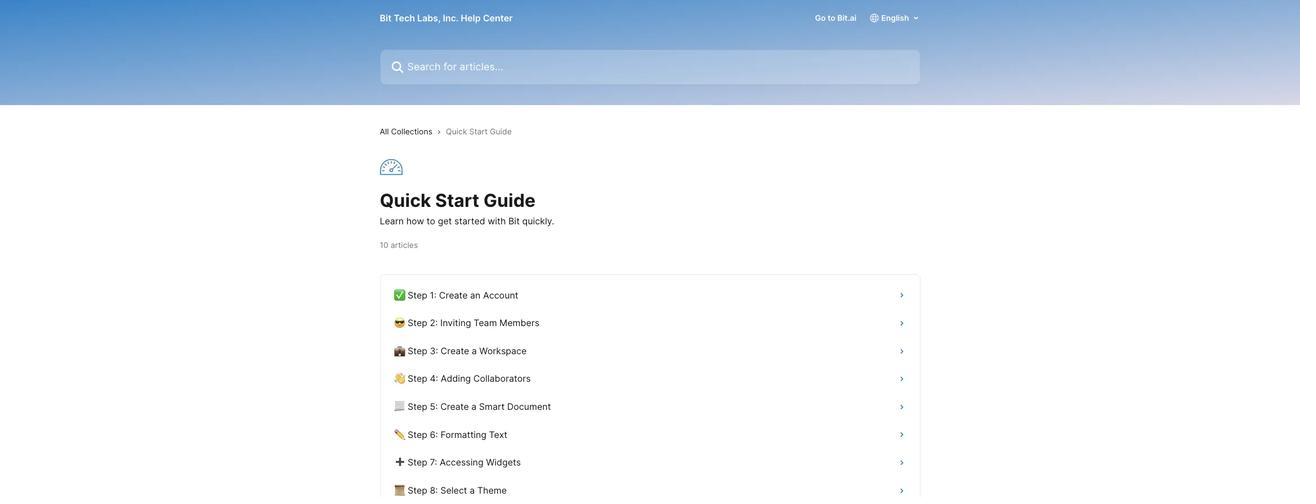 Task type: describe. For each thing, give the bounding box(es) containing it.
😎 step 2: inviting team members
[[394, 318, 540, 329]]

create for 3:
[[441, 346, 469, 357]]

7:
[[430, 457, 437, 469]]

a for workspace
[[472, 346, 477, 357]]

step for 2:
[[408, 318, 427, 329]]

document
[[507, 401, 551, 413]]

step for 5:
[[408, 401, 427, 413]]

3:
[[430, 346, 438, 357]]

10
[[380, 241, 388, 250]]

📜
[[394, 485, 405, 497]]

to inside quick start guide learn how to get started with bit quickly.
[[427, 216, 435, 227]]

learn
[[380, 216, 404, 227]]

collections
[[391, 127, 432, 136]]

step for 8:
[[408, 485, 427, 497]]

adding
[[441, 374, 471, 385]]

theme
[[477, 485, 507, 497]]

5:
[[430, 401, 438, 413]]

go to bit.ai
[[815, 13, 857, 23]]

📜 step 8: select a theme link
[[387, 477, 913, 498]]

💼
[[394, 346, 405, 357]]

a for smart
[[472, 401, 477, 413]]

😎
[[394, 318, 405, 329]]

👋
[[394, 374, 405, 385]]

quickly.
[[522, 216, 554, 227]]

2:
[[430, 318, 438, 329]]

start for quick start guide
[[469, 127, 488, 136]]

get
[[438, 216, 452, 227]]

✏️ step 6: formatting text link
[[387, 422, 913, 449]]

go
[[815, 13, 826, 23]]

quick for quick start guide
[[446, 127, 467, 136]]

👋 step 4: adding collaborators link
[[387, 366, 913, 394]]

collaborators
[[473, 374, 531, 385]]

guide for quick start guide learn how to get started with bit quickly.
[[484, 190, 536, 212]]

a for theme
[[470, 485, 475, 497]]

1 horizontal spatial to
[[828, 13, 836, 23]]

quick start guide
[[446, 127, 512, 136]]

bit tech labs, inc. help center
[[380, 12, 513, 24]]

how
[[406, 216, 424, 227]]

step for 4:
[[408, 374, 427, 385]]

😎 step 2: inviting team members link
[[387, 310, 913, 338]]

guide for quick start guide
[[490, 127, 512, 136]]

1:
[[430, 290, 437, 301]]

📃 step 5: create a smart document
[[394, 401, 551, 413]]

labs,
[[417, 12, 441, 24]]

text
[[489, 429, 507, 441]]

👋 step 4: adding collaborators
[[394, 374, 531, 385]]

4:
[[430, 374, 438, 385]]

inc.
[[443, 12, 458, 24]]

help
[[461, 12, 481, 24]]

english
[[881, 13, 909, 23]]

Search for articles... text field
[[380, 50, 920, 85]]

➕
[[394, 457, 405, 469]]



Task type: vqa. For each thing, say whether or not it's contained in the screenshot.
2:'s Step
yes



Task type: locate. For each thing, give the bounding box(es) containing it.
8 step from the top
[[408, 485, 427, 497]]

a left workspace
[[472, 346, 477, 357]]

step left 1:
[[408, 290, 427, 301]]

step for 3:
[[408, 346, 427, 357]]

inviting
[[440, 318, 471, 329]]

0 horizontal spatial to
[[427, 216, 435, 227]]

0 vertical spatial start
[[469, 127, 488, 136]]

bit inside quick start guide learn how to get started with bit quickly.
[[508, 216, 520, 227]]

1 vertical spatial create
[[441, 346, 469, 357]]

start
[[469, 127, 488, 136], [435, 190, 479, 212]]

with
[[488, 216, 506, 227]]

1 horizontal spatial bit
[[508, 216, 520, 227]]

step for 6:
[[408, 429, 427, 441]]

0 vertical spatial quick
[[446, 127, 467, 136]]

0 vertical spatial a
[[472, 346, 477, 357]]

workspace
[[479, 346, 527, 357]]

quick up the how
[[380, 190, 431, 212]]

6:
[[430, 429, 438, 441]]

step left 4:
[[408, 374, 427, 385]]

✏️ step 6: formatting text
[[394, 429, 507, 441]]

step left 6:
[[408, 429, 427, 441]]

step for 1:
[[408, 290, 427, 301]]

create inside ✅ step 1: create an account link
[[439, 290, 468, 301]]

📜 step 8: select a theme
[[394, 485, 507, 497]]

step inside 'link'
[[408, 429, 427, 441]]

bit right with
[[508, 216, 520, 227]]

tech
[[394, 12, 415, 24]]

💼 step 3: create a workspace
[[394, 346, 527, 357]]

📃
[[394, 401, 405, 413]]

✏️
[[394, 429, 405, 441]]

quick for quick start guide learn how to get started with bit quickly.
[[380, 190, 431, 212]]

2 vertical spatial a
[[470, 485, 475, 497]]

0 horizontal spatial quick
[[380, 190, 431, 212]]

create
[[439, 290, 468, 301], [441, 346, 469, 357], [440, 401, 469, 413]]

to left get
[[427, 216, 435, 227]]

account
[[483, 290, 518, 301]]

create right 3:
[[441, 346, 469, 357]]

6 step from the top
[[408, 429, 427, 441]]

a left smart
[[472, 401, 477, 413]]

step left 8:
[[408, 485, 427, 497]]

start for quick start guide learn how to get started with bit quickly.
[[435, 190, 479, 212]]

step inside "link"
[[408, 485, 427, 497]]

started
[[454, 216, 485, 227]]

10 articles
[[380, 241, 418, 250]]

5 step from the top
[[408, 401, 427, 413]]

quick inside quick start guide learn how to get started with bit quickly.
[[380, 190, 431, 212]]

an
[[470, 290, 481, 301]]

8:
[[430, 485, 438, 497]]

📃 step 5: create a smart document link
[[387, 394, 913, 422]]

a
[[472, 346, 477, 357], [472, 401, 477, 413], [470, 485, 475, 497]]

step
[[408, 290, 427, 301], [408, 318, 427, 329], [408, 346, 427, 357], [408, 374, 427, 385], [408, 401, 427, 413], [408, 429, 427, 441], [408, 457, 427, 469], [408, 485, 427, 497]]

0 vertical spatial to
[[828, 13, 836, 23]]

➕ step 7: accessing widgets link
[[387, 449, 913, 477]]

create right 1:
[[439, 290, 468, 301]]

all
[[380, 127, 389, 136]]

✅ step 1: create an account link
[[387, 282, 913, 310]]

0 vertical spatial create
[[439, 290, 468, 301]]

2 step from the top
[[408, 318, 427, 329]]

bit
[[380, 12, 392, 24], [508, 216, 520, 227]]

1 vertical spatial guide
[[484, 190, 536, 212]]

accessing
[[440, 457, 484, 469]]

a right select
[[470, 485, 475, 497]]

create for 1:
[[439, 290, 468, 301]]

1 vertical spatial start
[[435, 190, 479, 212]]

bit left tech
[[380, 12, 392, 24]]

create inside 📃 step 5: create a smart document link
[[440, 401, 469, 413]]

formatting
[[441, 429, 487, 441]]

articles
[[391, 241, 418, 250]]

center
[[483, 12, 513, 24]]

bit.ai
[[837, 13, 857, 23]]

step left 7:
[[408, 457, 427, 469]]

1 vertical spatial quick
[[380, 190, 431, 212]]

0 vertical spatial guide
[[490, 127, 512, 136]]

to
[[828, 13, 836, 23], [427, 216, 435, 227]]

go to bit.ai link
[[815, 13, 857, 23]]

7 step from the top
[[408, 457, 427, 469]]

💼 step 3: create a workspace link
[[387, 338, 913, 366]]

all collections link
[[380, 125, 437, 138]]

0 horizontal spatial bit
[[380, 12, 392, 24]]

step left 3:
[[408, 346, 427, 357]]

4 step from the top
[[408, 374, 427, 385]]

guide
[[490, 127, 512, 136], [484, 190, 536, 212]]

widgets
[[486, 457, 521, 469]]

all collections
[[380, 127, 432, 136]]

step left "5:"
[[408, 401, 427, 413]]

guide inside quick start guide learn how to get started with bit quickly.
[[484, 190, 536, 212]]

team
[[474, 318, 497, 329]]

create right "5:"
[[440, 401, 469, 413]]

quick right collections
[[446, 127, 467, 136]]

to right go
[[828, 13, 836, 23]]

1 horizontal spatial quick
[[446, 127, 467, 136]]

create for 5:
[[440, 401, 469, 413]]

✅
[[394, 290, 405, 301]]

1 step from the top
[[408, 290, 427, 301]]

1 vertical spatial a
[[472, 401, 477, 413]]

a inside "link"
[[470, 485, 475, 497]]

✅ step 1: create an account
[[394, 290, 518, 301]]

➕ step 7: accessing widgets
[[394, 457, 521, 469]]

select
[[441, 485, 467, 497]]

quick
[[446, 127, 467, 136], [380, 190, 431, 212]]

step for 7:
[[408, 457, 427, 469]]

1 vertical spatial bit
[[508, 216, 520, 227]]

2 vertical spatial create
[[440, 401, 469, 413]]

0 vertical spatial bit
[[380, 12, 392, 24]]

1 vertical spatial to
[[427, 216, 435, 227]]

start inside quick start guide learn how to get started with bit quickly.
[[435, 190, 479, 212]]

create inside 💼 step 3: create a workspace link
[[441, 346, 469, 357]]

smart
[[479, 401, 505, 413]]

members
[[500, 318, 540, 329]]

3 step from the top
[[408, 346, 427, 357]]

quick start guide learn how to get started with bit quickly.
[[380, 190, 554, 227]]

step left '2:'
[[408, 318, 427, 329]]



